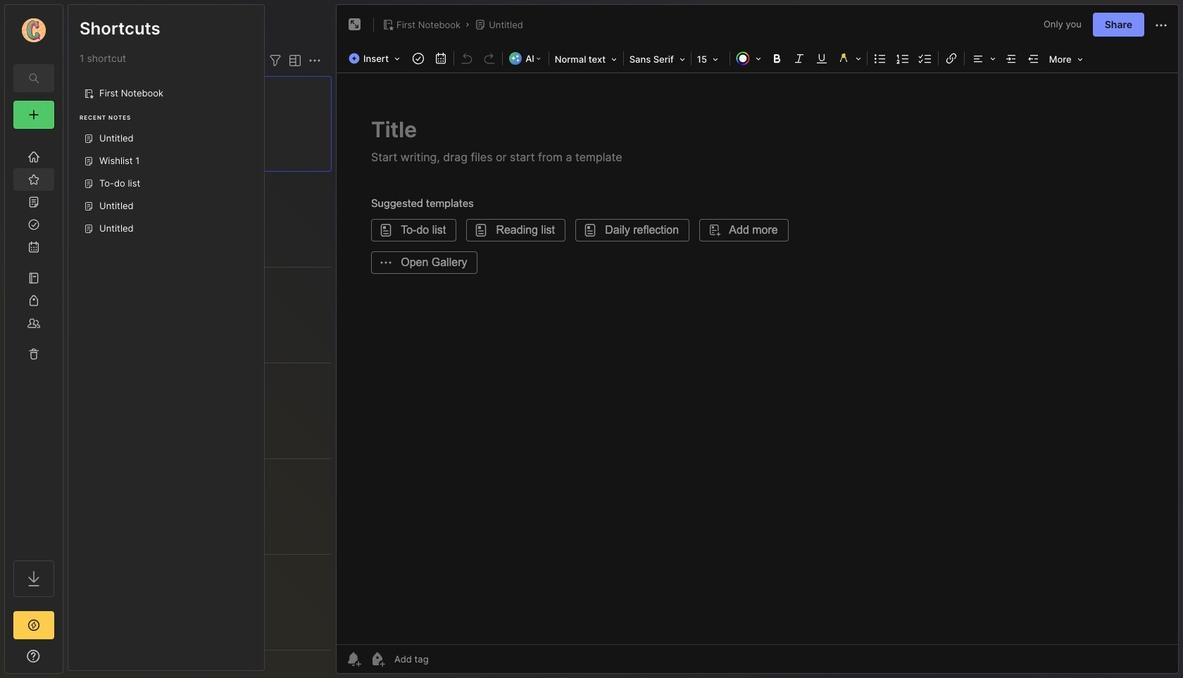 Task type: vqa. For each thing, say whether or not it's contained in the screenshot.
Search Field
no



Task type: describe. For each thing, give the bounding box(es) containing it.
account image
[[22, 18, 46, 42]]

indent image
[[1001, 49, 1021, 68]]

note window element
[[336, 4, 1179, 674]]

home image
[[27, 150, 41, 164]]

highlight image
[[833, 49, 865, 68]]

upgrade image
[[25, 617, 42, 634]]

font color image
[[732, 49, 765, 68]]

numbered list image
[[893, 49, 913, 68]]

expand note image
[[347, 16, 363, 33]]

heading level image
[[551, 49, 622, 68]]

Account field
[[5, 16, 63, 44]]

Note Editor text field
[[337, 73, 1178, 644]]

bold image
[[767, 49, 787, 68]]

checklist image
[[915, 49, 935, 68]]

tree inside main element
[[5, 137, 63, 548]]

bulleted list image
[[870, 49, 890, 68]]

outdent image
[[1024, 49, 1044, 68]]

click to expand image
[[62, 652, 72, 669]]

insert link image
[[941, 49, 961, 68]]



Task type: locate. For each thing, give the bounding box(es) containing it.
font family image
[[625, 49, 689, 68]]

WHAT'S NEW field
[[5, 645, 63, 668]]

alignment image
[[966, 49, 1000, 68]]

more image
[[1045, 49, 1087, 68]]

main element
[[0, 0, 68, 678]]

tree
[[5, 137, 63, 548]]

edit search image
[[25, 70, 42, 87]]

task image
[[409, 49, 428, 68]]

add tag image
[[369, 651, 386, 668]]

italic image
[[789, 49, 809, 68]]

calendar event image
[[431, 49, 451, 68]]

insert image
[[345, 49, 407, 68]]

font size image
[[693, 49, 728, 68]]

underline image
[[812, 49, 832, 68]]

add a reminder image
[[345, 651, 362, 668]]



